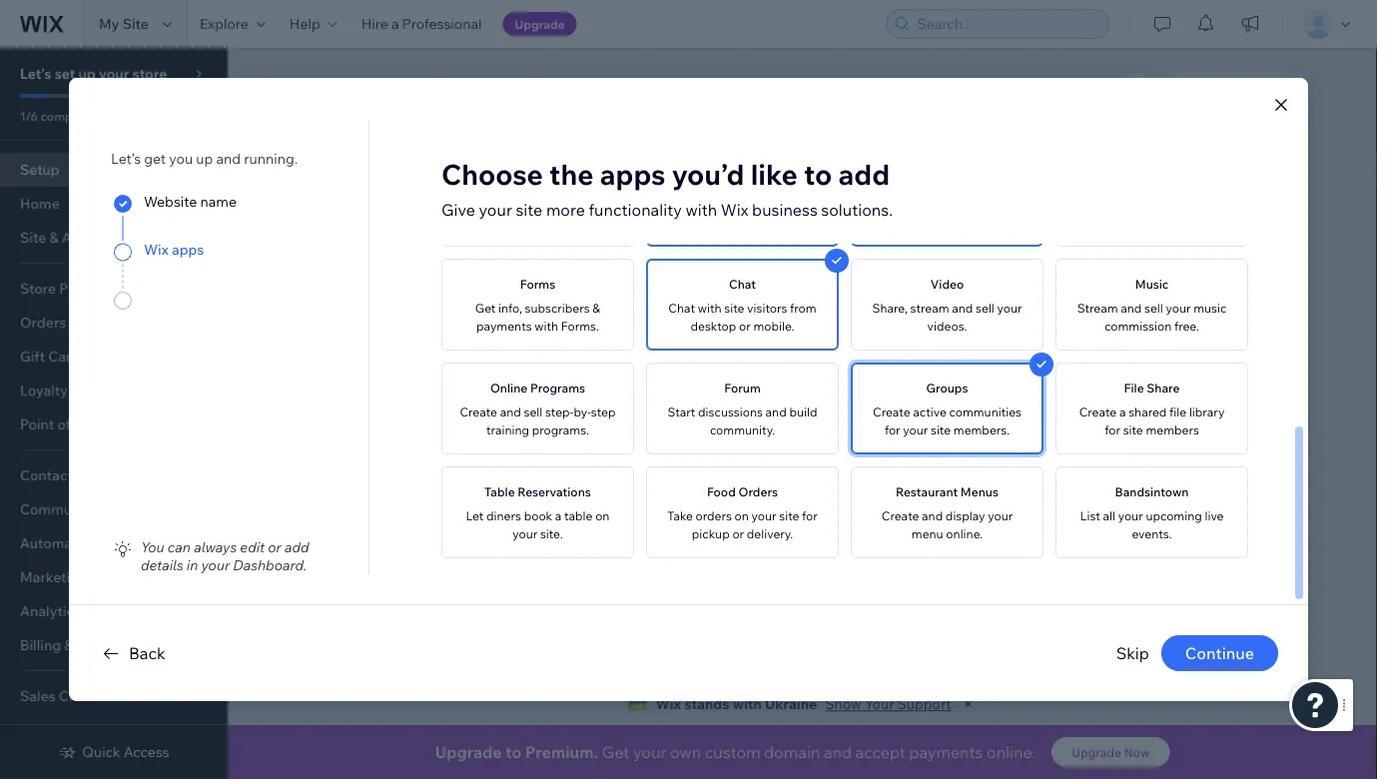 Task type: locate. For each thing, give the bounding box(es) containing it.
or right pickup
[[733, 526, 744, 541]]

2 horizontal spatial to
[[804, 156, 832, 191]]

create inside file share create a shared file library for site members
[[1080, 405, 1117, 420]]

create
[[460, 405, 497, 420], [873, 405, 911, 420], [1080, 405, 1117, 420], [882, 508, 919, 523]]

2 horizontal spatial upgrade
[[1072, 745, 1122, 760]]

for inside food orders take orders on your site for pickup or delivery.
[[802, 508, 818, 523]]

0 horizontal spatial apps
[[172, 241, 204, 258]]

upcoming
[[1146, 508, 1202, 523]]

in
[[628, 330, 639, 347], [187, 556, 198, 574]]

site left more
[[516, 200, 543, 220]]

your right stream
[[997, 301, 1022, 316]]

table
[[564, 508, 593, 523]]

1 vertical spatial apps
[[172, 241, 204, 258]]

custom right own on the bottom
[[705, 742, 761, 762]]

0 horizontal spatial online.
[[946, 526, 983, 541]]

store down my site
[[132, 65, 167, 82]]

bandsintown
[[1115, 484, 1189, 499]]

0 horizontal spatial get
[[475, 301, 496, 316]]

can
[[168, 538, 191, 556]]

create inside online programs create and sell step-by-step training programs.
[[460, 405, 497, 420]]

payments down support
[[909, 742, 983, 762]]

1 vertical spatial design site
[[1168, 557, 1243, 575]]

share
[[1147, 381, 1180, 396]]

let's go
[[743, 370, 796, 387]]

0 vertical spatial add
[[839, 156, 890, 191]]

add up dashboard.
[[285, 538, 309, 556]]

0 vertical spatial to
[[441, 72, 469, 107]]

in inside you can always edit or add details in your dashboard.
[[187, 556, 198, 574]]

in for your
[[187, 556, 198, 574]]

0 vertical spatial apps
[[600, 156, 666, 191]]

your inside "video share, stream and sell your videos."
[[997, 301, 1022, 316]]

your inside the choose the apps you'd like to add give your site more functionality with wix business solutions.
[[479, 200, 512, 220]]

sell inside music stream and sell your music commission free.
[[1145, 301, 1164, 316]]

create for online programs create and sell step-by-step training programs.
[[460, 405, 497, 420]]

set up bandsintown
[[1130, 446, 1153, 463]]

your inside you can always edit or add details in your dashboard.
[[201, 556, 230, 574]]

upgrade left "now"
[[1072, 745, 1122, 760]]

a left few at the top left of page
[[642, 330, 650, 347]]

1 vertical spatial payments
[[909, 742, 983, 762]]

e.g., mystunningwebsite.com field
[[399, 365, 702, 393]]

or inside food orders take orders on your site for pickup or delivery.
[[733, 526, 744, 541]]

point of sale
[[20, 416, 103, 433]]

and up commission
[[1121, 301, 1142, 316]]

2 on from the left
[[735, 508, 749, 523]]

create for file share create a shared file library for site members
[[1080, 405, 1117, 420]]

in right it
[[628, 330, 639, 347]]

up down bandsintown
[[1161, 501, 1180, 519]]

for right orders
[[802, 508, 818, 523]]

and inside music stream and sell your music commission free.
[[1121, 301, 1142, 316]]

1 horizontal spatial site
[[1217, 557, 1243, 575]]

set for set up shipping
[[1136, 501, 1158, 519]]

and up videos.
[[952, 301, 973, 316]]

get
[[475, 301, 496, 316], [1166, 613, 1190, 631], [602, 742, 630, 762]]

and up menu
[[922, 508, 943, 523]]

pickup
[[692, 526, 730, 541]]

let's inside sidebar element
[[20, 65, 52, 82]]

step-
[[545, 405, 574, 420]]

desktop
[[691, 319, 737, 334]]

payments down info,
[[477, 319, 532, 334]]

0 vertical spatial get
[[475, 301, 496, 316]]

members
[[1146, 423, 1200, 438]]

custom up perfect
[[445, 283, 495, 300]]

create up menu
[[882, 508, 919, 523]]

to for get
[[506, 742, 522, 762]]

start
[[668, 405, 696, 420]]

your down my
[[99, 65, 129, 82]]

stands
[[684, 695, 730, 713]]

1 horizontal spatial apps
[[600, 156, 666, 191]]

1 vertical spatial wix
[[144, 241, 169, 258]]

up for shipping
[[1161, 501, 1180, 519]]

to left premium.
[[506, 742, 522, 762]]

2 vertical spatial let's
[[743, 370, 774, 387]]

website name
[[144, 192, 237, 210]]

name
[[200, 192, 237, 210]]

0 horizontal spatial upgrade
[[435, 742, 502, 762]]

0 horizontal spatial site
[[123, 15, 149, 32]]

on right table
[[596, 508, 610, 523]]

design site link
[[1165, 72, 1294, 102]]

to down professional
[[441, 72, 469, 107]]

sell for online programs create and sell step-by-step training programs.
[[524, 405, 543, 420]]

2 vertical spatial wix
[[656, 695, 681, 713]]

and inside restaurant menus create and display your menu online.
[[922, 508, 943, 523]]

1 on from the left
[[596, 508, 610, 523]]

let's up 1/6
[[20, 65, 52, 82]]

on right orders
[[735, 508, 749, 523]]

let's get you up and running.
[[111, 150, 298, 167]]

sell up commission
[[1145, 301, 1164, 316]]

on
[[596, 508, 610, 523], [735, 508, 749, 523]]

choose
[[441, 156, 543, 191]]

payment
[[420, 446, 478, 463]]

0 vertical spatial set
[[55, 65, 75, 82]]

1 horizontal spatial get
[[602, 742, 630, 762]]

your inside music stream and sell your music commission free.
[[1166, 301, 1191, 316]]

0 horizontal spatial add
[[285, 538, 309, 556]]

0 vertical spatial custom
[[445, 283, 495, 300]]

wix for wix stands with ukraine show your support
[[656, 695, 681, 713]]

up left shipping
[[400, 501, 417, 519]]

wix for wix apps
[[144, 241, 169, 258]]

payments
[[1178, 446, 1243, 463]]

design site button
[[1150, 551, 1261, 581]]

display
[[946, 508, 985, 523]]

1 horizontal spatial upgrade
[[515, 16, 565, 31]]

your down upgrade button
[[476, 72, 536, 107]]

get right premium.
[[602, 742, 630, 762]]

restaurant menus create and display your menu online.
[[882, 484, 1013, 541]]

get left info,
[[475, 301, 496, 316]]

explore
[[200, 15, 249, 32]]

sell right stream
[[976, 301, 995, 316]]

0 vertical spatial wix
[[721, 200, 749, 220]]

file share create a shared file library for site members
[[1080, 381, 1225, 438]]

set up 1/6 completed
[[55, 65, 75, 82]]

0 horizontal spatial wix
[[144, 241, 169, 258]]

0 vertical spatial store
[[132, 65, 167, 82]]

0 vertical spatial let's
[[20, 65, 52, 82]]

a inside table reservations let diners book a table on your site.
[[555, 508, 562, 523]]

video
[[931, 277, 964, 292]]

on inside table reservations let diners book a table on your site.
[[596, 508, 610, 523]]

2 vertical spatial site
[[1217, 557, 1243, 575]]

1 horizontal spatial let's set up your store
[[335, 159, 524, 182]]

up for payments
[[1156, 446, 1175, 463]]

or down visitors
[[739, 319, 751, 334]]

0 horizontal spatial for
[[802, 508, 818, 523]]

food orders take orders on your site for pickup or delivery.
[[667, 484, 818, 541]]

0 horizontal spatial chat
[[669, 301, 695, 316]]

1 vertical spatial domain
[[489, 330, 538, 347]]

running.
[[244, 150, 298, 167]]

set left payment
[[374, 446, 396, 463]]

sidebar element
[[0, 48, 228, 779]]

1 horizontal spatial sell
[[976, 301, 995, 316]]

chat up few at the top left of page
[[669, 301, 695, 316]]

1 horizontal spatial to
[[506, 742, 522, 762]]

site up desktop
[[725, 301, 745, 316]]

quick access
[[82, 743, 169, 761]]

1 vertical spatial chat
[[669, 301, 695, 316]]

1 vertical spatial up
[[1161, 501, 1180, 519]]

up up completed
[[78, 65, 96, 82]]

upgrade to premium. get your own custom domain and accept payments online.
[[435, 742, 1036, 762]]

site down shared
[[1123, 423, 1143, 438]]

book
[[524, 508, 552, 523]]

wix down website
[[144, 241, 169, 258]]

premium.
[[525, 742, 598, 762]]

online. down display
[[946, 526, 983, 541]]

sell for video share, stream and sell your videos.
[[976, 301, 995, 316]]

1 horizontal spatial add
[[839, 156, 890, 191]]

design site
[[1201, 78, 1276, 95], [1168, 557, 1243, 575]]

file
[[1124, 381, 1144, 396]]

1 vertical spatial let's
[[335, 159, 376, 182]]

food
[[707, 484, 736, 499]]

your inside food orders take orders on your site for pickup or delivery.
[[752, 508, 777, 523]]

set for set up payments
[[1130, 446, 1153, 463]]

site down active
[[931, 423, 951, 438]]

2 vertical spatial domain
[[764, 742, 820, 762]]

2 vertical spatial store
[[458, 232, 491, 249]]

forms.
[[561, 319, 599, 334]]

create left shared
[[1080, 405, 1117, 420]]

members.
[[954, 423, 1010, 438]]

let's set up your store up the give
[[335, 159, 524, 182]]

site inside the choose the apps you'd like to add give your site more functionality with wix business solutions.
[[516, 200, 543, 220]]

0 horizontal spatial set
[[55, 65, 75, 82]]

set down bandsintown
[[1136, 501, 1158, 519]]

diners
[[487, 508, 521, 523]]

chat chat with site visitors from desktop or mobile.
[[669, 277, 817, 334]]

0 horizontal spatial to
[[441, 72, 469, 107]]

1 vertical spatial let's set up your store
[[335, 159, 524, 182]]

domain down info,
[[489, 330, 538, 347]]

0 horizontal spatial in
[[187, 556, 198, 574]]

with down subscribers
[[535, 319, 559, 334]]

back button
[[99, 641, 166, 665]]

domain up info,
[[498, 283, 548, 300]]

get
[[144, 150, 166, 167]]

store left type
[[458, 232, 491, 249]]

let's set up your store up completed
[[20, 65, 167, 82]]

site
[[516, 200, 543, 220], [725, 301, 745, 316], [931, 423, 951, 438], [1123, 423, 1143, 438], [779, 508, 800, 523]]

your up type
[[479, 200, 512, 220]]

set up shipping
[[1136, 501, 1243, 519]]

with up desktop
[[698, 301, 722, 316]]

shipping
[[1183, 501, 1243, 519]]

site inside food orders take orders on your site for pickup or delivery.
[[779, 508, 800, 523]]

0 horizontal spatial sell
[[524, 405, 543, 420]]

wix down you'd on the top of the page
[[721, 200, 749, 220]]

apps up the 'functionality'
[[600, 156, 666, 191]]

payments
[[477, 319, 532, 334], [909, 742, 983, 762]]

your down always
[[201, 556, 230, 574]]

0 vertical spatial in
[[628, 330, 639, 347]]

site up delivery.
[[779, 508, 800, 523]]

on inside food orders take orders on your site for pickup or delivery.
[[735, 508, 749, 523]]

sell inside "video share, stream and sell your videos."
[[976, 301, 995, 316]]

2 horizontal spatial sell
[[1145, 301, 1164, 316]]

let's up the update
[[335, 159, 376, 182]]

upgrade up welcome to your dashboard
[[515, 16, 565, 31]]

set up the update
[[380, 159, 406, 182]]

your inside table reservations let diners book a table on your site.
[[513, 526, 538, 541]]

add up "solutions."
[[839, 156, 890, 191]]

automations
[[20, 534, 105, 552]]

and left build
[[766, 405, 787, 420]]

your down active
[[903, 423, 928, 438]]

1 vertical spatial get
[[1166, 613, 1190, 631]]

your down menus at the bottom of the page
[[988, 508, 1013, 523]]

1 horizontal spatial on
[[735, 508, 749, 523]]

a left shared
[[1120, 405, 1126, 420]]

for inside file share create a shared file library for site members
[[1105, 423, 1121, 438]]

to inside the choose the apps you'd like to add give your site more functionality with wix business solutions.
[[804, 156, 832, 191]]

1 horizontal spatial wix
[[656, 695, 681, 713]]

1 horizontal spatial in
[[628, 330, 639, 347]]

0 horizontal spatial let's
[[20, 65, 52, 82]]

0 horizontal spatial payments
[[477, 319, 532, 334]]

active
[[913, 405, 947, 420]]

0 vertical spatial payments
[[477, 319, 532, 334]]

your down book
[[513, 526, 538, 541]]

show
[[825, 695, 862, 713]]

domain down ukraine
[[764, 742, 820, 762]]

get started button
[[1148, 607, 1261, 637]]

up left payment
[[400, 446, 417, 463]]

and inside forum start discussions and build community.
[[766, 405, 787, 420]]

2 vertical spatial get
[[602, 742, 630, 762]]

add inside you can always edit or add details in your dashboard.
[[285, 538, 309, 556]]

your up delivery.
[[752, 508, 777, 523]]

sell inside online programs create and sell step-by-step training programs.
[[524, 405, 543, 420]]

your up free.
[[1166, 301, 1191, 316]]

or inside you can always edit or add details in your dashboard.
[[268, 538, 281, 556]]

1 vertical spatial site
[[1250, 78, 1276, 95]]

for inside groups create active communities for your site members.
[[885, 423, 901, 438]]

0 horizontal spatial let's set up your store
[[20, 65, 167, 82]]

site inside chat chat with site visitors from desktop or mobile.
[[725, 301, 745, 316]]

create left active
[[873, 405, 911, 420]]

2 horizontal spatial wix
[[721, 200, 749, 220]]

update your store type
[[374, 232, 524, 249]]

in down can
[[187, 556, 198, 574]]

groups
[[927, 381, 968, 396]]

set up shipping and delivery
[[374, 501, 559, 519]]

2 horizontal spatial for
[[1105, 423, 1121, 438]]

1 horizontal spatial chat
[[729, 277, 756, 292]]

0 horizontal spatial on
[[596, 508, 610, 523]]

store
[[132, 65, 167, 82], [480, 159, 524, 182], [458, 232, 491, 249]]

forum
[[724, 381, 761, 396]]

store left the the
[[480, 159, 524, 182]]

design inside button
[[1168, 557, 1214, 575]]

create inside restaurant menus create and display your menu online.
[[882, 508, 919, 523]]

update
[[374, 232, 422, 249]]

welcome
[[311, 72, 435, 107]]

my site
[[99, 15, 149, 32]]

skip
[[1116, 643, 1150, 663]]

apps
[[600, 156, 666, 191], [172, 241, 204, 258]]

1 vertical spatial online.
[[987, 742, 1036, 762]]

delivery
[[507, 501, 559, 519]]

1 horizontal spatial set
[[380, 159, 406, 182]]

0 vertical spatial online.
[[946, 526, 983, 541]]

1 horizontal spatial payments
[[909, 742, 983, 762]]

0 vertical spatial up
[[1156, 446, 1175, 463]]

get left started
[[1166, 613, 1190, 631]]

1 horizontal spatial for
[[885, 423, 901, 438]]

reservations
[[518, 484, 591, 499]]

you'd
[[672, 156, 745, 191]]

for left members
[[1105, 423, 1121, 438]]

let's left go
[[743, 370, 774, 387]]

2 horizontal spatial let's
[[743, 370, 774, 387]]

2 vertical spatial to
[[506, 742, 522, 762]]

0 vertical spatial domain
[[498, 283, 548, 300]]

wix left stands in the bottom of the page
[[656, 695, 681, 713]]

clicks.
[[680, 330, 719, 347]]

0 vertical spatial let's set up your store
[[20, 65, 167, 82]]

set for set up shipping and delivery
[[374, 501, 396, 519]]

and inside "video share, stream and sell your videos."
[[952, 301, 973, 316]]

1 vertical spatial in
[[187, 556, 198, 574]]

and down 'table'
[[479, 501, 504, 519]]

add
[[839, 156, 890, 191], [285, 538, 309, 556]]

online
[[490, 381, 528, 396]]

your inside restaurant menus create and display your menu online.
[[988, 508, 1013, 523]]

0 vertical spatial chat
[[729, 277, 756, 292]]

your right "all"
[[1118, 508, 1143, 523]]

with inside the choose the apps you'd like to add give your site more functionality with wix business solutions.
[[686, 200, 717, 220]]

delivery.
[[747, 526, 793, 541]]

menus
[[961, 484, 999, 499]]

always
[[194, 538, 237, 556]]

and left accept
[[824, 742, 852, 762]]

and down subscribers
[[541, 330, 566, 347]]

apps inside the choose the apps you'd like to add give your site more functionality with wix business solutions.
[[600, 156, 666, 191]]

sell left the step-
[[524, 405, 543, 420]]

and up training
[[500, 405, 521, 420]]

online.
[[946, 526, 983, 541], [987, 742, 1036, 762]]

a up the site.
[[555, 508, 562, 523]]

1 vertical spatial to
[[804, 156, 832, 191]]

2 horizontal spatial site
[[1250, 78, 1276, 95]]

with down you'd on the top of the page
[[686, 200, 717, 220]]

apps down website name
[[172, 241, 204, 258]]

up down members
[[1156, 446, 1175, 463]]

create up training
[[460, 405, 497, 420]]

2 horizontal spatial get
[[1166, 613, 1190, 631]]

to right 'like' on the top
[[804, 156, 832, 191]]

your inside groups create active communities for your site members.
[[903, 423, 928, 438]]

1 vertical spatial add
[[285, 538, 309, 556]]

set left shipping
[[374, 501, 396, 519]]

1 horizontal spatial custom
[[705, 742, 761, 762]]

online. left upgrade now
[[987, 742, 1036, 762]]

point
[[20, 416, 54, 433]]

chat up visitors
[[729, 277, 756, 292]]



Task type: vqa. For each thing, say whether or not it's contained in the screenshot.


Task type: describe. For each thing, give the bounding box(es) containing it.
0 horizontal spatial custom
[[445, 283, 495, 300]]

design your website
[[374, 557, 506, 575]]

upgrade for upgrade
[[515, 16, 565, 31]]

your left own on the bottom
[[633, 742, 667, 762]]

design site inside button
[[1168, 557, 1243, 575]]

point of sale link
[[0, 408, 220, 442]]

help
[[290, 15, 320, 32]]

all
[[1103, 508, 1116, 523]]

your left website
[[423, 557, 452, 575]]

1/6 completed
[[20, 108, 101, 123]]

add inside the choose the apps you'd like to add give your site more functionality with wix business solutions.
[[839, 156, 890, 191]]

0 vertical spatial site
[[123, 15, 149, 32]]

communities
[[950, 405, 1022, 420]]

events.
[[1132, 526, 1172, 541]]

hire a professional link
[[349, 0, 494, 48]]

professional
[[402, 15, 482, 32]]

set inside sidebar element
[[55, 65, 75, 82]]

set up shipping button
[[1118, 495, 1261, 525]]

online programs create and sell step-by-step training programs.
[[460, 381, 616, 438]]

continue button
[[1162, 635, 1279, 671]]

and left running.
[[216, 150, 241, 167]]

let
[[466, 508, 484, 523]]

methods
[[481, 446, 539, 463]]

wix inside the choose the apps you'd like to add give your site more functionality with wix business solutions.
[[721, 200, 749, 220]]

or inside chat chat with site visitors from desktop or mobile.
[[739, 319, 751, 334]]

set for set up payment methods
[[374, 446, 396, 463]]

you
[[141, 538, 165, 556]]

restaurant
[[896, 484, 958, 499]]

let's set up your store inside sidebar element
[[20, 65, 167, 82]]

shared
[[1129, 405, 1167, 420]]

discussions
[[698, 405, 763, 420]]

up right you
[[196, 150, 213, 167]]

1/6
[[20, 108, 38, 123]]

get inside forms get info, subscribers & payments with forms.
[[475, 301, 496, 316]]

quick
[[82, 743, 121, 761]]

set up payment methods
[[374, 446, 539, 463]]

build
[[790, 405, 818, 420]]

a inside file share create a shared file library for site members
[[1120, 405, 1126, 420]]

show your support button
[[825, 695, 952, 713]]

with inside forms get info, subscribers & payments with forms.
[[535, 319, 559, 334]]

store inside sidebar element
[[132, 65, 167, 82]]

a right hire
[[392, 15, 399, 32]]

upgrade for upgrade now
[[1072, 745, 1122, 760]]

site inside groups create active communities for your site members.
[[931, 423, 951, 438]]

settings link
[[0, 713, 220, 747]]

orders
[[739, 484, 778, 499]]

dashboard
[[542, 72, 689, 107]]

for for food orders take orders on your site for pickup or delivery.
[[802, 508, 818, 523]]

file
[[1170, 405, 1187, 420]]

table
[[485, 484, 515, 499]]

programs
[[530, 381, 585, 396]]

orders
[[696, 508, 732, 523]]

upgrade now button
[[1052, 737, 1170, 767]]

for for file share create a shared file library for site members
[[1105, 423, 1121, 438]]

let's inside let's go button
[[743, 370, 774, 387]]

site inside file share create a shared file library for site members
[[1123, 423, 1143, 438]]

quick access button
[[58, 743, 169, 761]]

menu
[[912, 526, 944, 541]]

free.
[[1175, 319, 1200, 334]]

functionality
[[589, 200, 682, 220]]

1 vertical spatial custom
[[705, 742, 761, 762]]

a right connect
[[434, 283, 442, 300]]

accept
[[856, 742, 906, 762]]

welcome to your dashboard
[[311, 72, 689, 107]]

with right stands in the bottom of the page
[[733, 695, 762, 713]]

programs.
[[532, 423, 589, 438]]

wix apps
[[144, 241, 204, 258]]

domain for custom
[[498, 283, 548, 300]]

now
[[1124, 745, 1150, 760]]

0 vertical spatial design site
[[1201, 78, 1276, 95]]

set up payments button
[[1112, 440, 1261, 469]]

get started
[[1166, 613, 1243, 631]]

forms
[[520, 277, 556, 292]]

your inside bandsintown list all your upcoming live events.
[[1118, 508, 1143, 523]]

get inside button
[[1166, 613, 1190, 631]]

wix stands with ukraine show your support
[[656, 695, 952, 713]]

your up the give
[[437, 159, 475, 182]]

help button
[[278, 0, 349, 48]]

in for a
[[628, 330, 639, 347]]

up inside sidebar element
[[78, 65, 96, 82]]

stream
[[911, 301, 950, 316]]

your down the give
[[426, 232, 455, 249]]

videos.
[[928, 319, 967, 334]]

few
[[653, 330, 677, 347]]

it
[[616, 330, 624, 347]]

video share, stream and sell your videos.
[[873, 277, 1022, 334]]

upgrade for upgrade to premium. get your own custom domain and accept payments online.
[[435, 742, 502, 762]]

up left choose
[[410, 159, 433, 182]]

settings
[[20, 721, 75, 739]]

subscribers
[[525, 301, 590, 316]]

hire a professional
[[361, 15, 482, 32]]

share,
[[873, 301, 908, 316]]

and inside online programs create and sell step-by-step training programs.
[[500, 405, 521, 420]]

domain for perfect
[[489, 330, 538, 347]]

secure
[[569, 330, 612, 347]]

sale
[[74, 416, 103, 433]]

your right find
[[406, 330, 435, 347]]

ukraine
[[765, 695, 817, 713]]

by-
[[574, 405, 591, 420]]

support
[[898, 695, 952, 713]]

create inside groups create active communities for your site members.
[[873, 405, 911, 420]]

1 vertical spatial set
[[380, 159, 406, 182]]

set up payments
[[1130, 446, 1243, 463]]

shipping
[[420, 501, 476, 519]]

Search... field
[[912, 10, 1103, 38]]

1 vertical spatial store
[[480, 159, 524, 182]]

hire
[[361, 15, 388, 32]]

online. inside restaurant menus create and display your menu online.
[[946, 526, 983, 541]]

forms get info, subscribers & payments with forms.
[[475, 277, 600, 334]]

my
[[99, 15, 119, 32]]

to for dashboard
[[441, 72, 469, 107]]

started
[[1193, 613, 1243, 631]]

1 horizontal spatial let's
[[335, 159, 376, 182]]

own
[[670, 742, 701, 762]]

payments inside forms get info, subscribers & payments with forms.
[[477, 319, 532, 334]]

community.
[[710, 423, 775, 438]]

your inside sidebar element
[[99, 65, 129, 82]]

let's go button
[[725, 364, 814, 394]]

you can always edit or add details in your dashboard.
[[141, 538, 309, 574]]

access
[[124, 743, 169, 761]]

with inside chat chat with site visitors from desktop or mobile.
[[698, 301, 722, 316]]

1 horizontal spatial online.
[[987, 742, 1036, 762]]

upgrade button
[[503, 12, 577, 36]]

go
[[777, 370, 796, 387]]

back
[[129, 643, 166, 663]]

create for restaurant menus create and display your menu online.
[[882, 508, 919, 523]]

music stream and sell your music commission free.
[[1078, 277, 1227, 334]]

home link
[[0, 187, 220, 221]]

groups create active communities for your site members.
[[873, 381, 1022, 438]]

site inside button
[[1217, 557, 1243, 575]]



